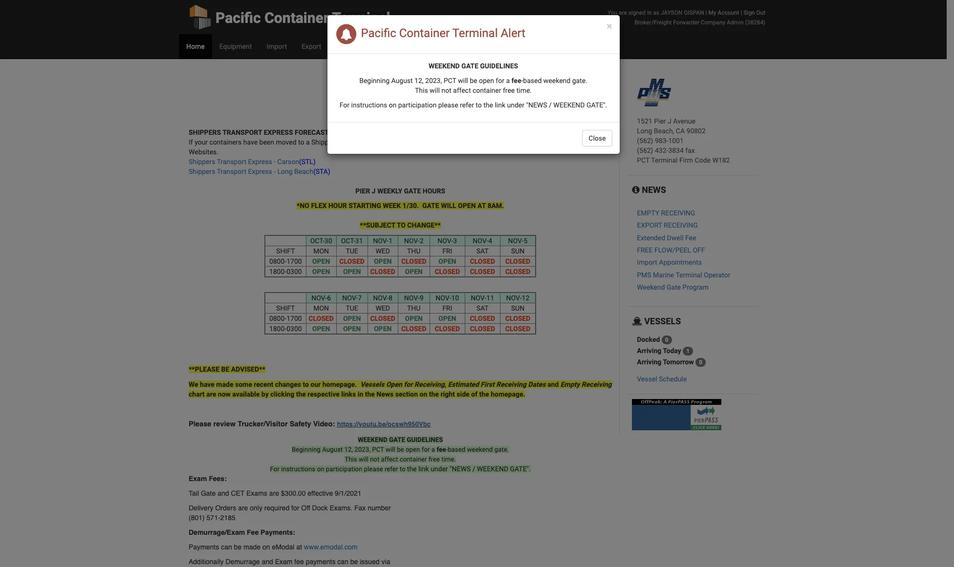 Task type: describe. For each thing, give the bounding box(es) containing it.
tue for 31
[[346, 247, 358, 255]]

container inside shippers transport express forecast website if your containers have been moved to a shippers transport express location you can also check on the container using the below forecast websites. shippers transport express - carson (stl) shippers transport express - long beach (sta)
[[503, 138, 532, 146]]

pct left yard
[[423, 89, 436, 97]]

hours
[[423, 187, 446, 195]]

(801)
[[189, 514, 205, 522]]

guidelines for weekend gate guidelines beginning august 12, 2023, pct will be open for a fee -based weekend gate. this will not affect container free time. for instructions on participation please refer to the link under "news / weekend gate". exam fees:
[[407, 437, 443, 444]]

nov-11
[[471, 294, 494, 302]]

demurrage/exam fee payments:
[[189, 529, 295, 537]]

some
[[235, 381, 252, 389]]

refer inside weekend gate guidelines beginning august 12, 2023, pct will be open for a fee -based weekend gate. this will not affect container free time. for instructions on participation please refer to the link under "news / weekend gate". exam fees:
[[385, 466, 398, 473]]

operator
[[704, 271, 731, 279]]

and inside vessels open for receiving , estimated first receiving dates and empty receiving chart are now available by clicking the respective links in the news section on the right side of the homepage.
[[548, 381, 559, 389]]

2023, inside beginning august 12, 2023, pct will be open for a fee -based weekend gate. this will not affect container free time.
[[425, 77, 442, 85]]

empty receiving link
[[637, 209, 696, 217]]

emodal
[[272, 544, 295, 552]]

under inside weekend gate guidelines beginning august 12, 2023, pct will be open for a fee -based weekend gate. this will not affect container free time. for instructions on participation please refer to the link under "news / weekend gate". exam fees:
[[431, 466, 448, 473]]

0800-1700 for open
[[269, 258, 302, 266]]

off
[[693, 246, 705, 254]]

gate up beginning august 12, 2023, pct will be open for a fee -based weekend gate. this will not affect container free time.
[[462, 62, 479, 70]]

recent
[[254, 381, 273, 389]]

empty
[[637, 209, 660, 217]]

30
[[325, 237, 332, 245]]

export
[[637, 222, 662, 229]]

free inside weekend gate guidelines beginning august 12, 2023, pct will be open for a fee -based weekend gate. this will not affect container free time. for instructions on participation please refer to the link under "news / weekend gate". exam fees:
[[429, 456, 440, 464]]

please review trucker/visitor safety video: https://youtu.be/ocswh950vbc
[[189, 421, 431, 429]]

ca
[[676, 127, 685, 135]]

nov-2
[[404, 237, 424, 245]]

fri for 10
[[443, 305, 452, 312]]

vessel schedule link
[[637, 376, 687, 384]]

below
[[563, 138, 581, 146]]

on down click
[[389, 101, 397, 109]]

for inside vessels open for receiving , estimated first receiving dates and empty receiving chart are now available by clicking the respective links in the news section on the right side of the homepage.
[[404, 381, 413, 389]]

pacific container terminal
[[216, 9, 391, 26]]

1 horizontal spatial can
[[338, 558, 349, 566]]

0 vertical spatial 31
[[605, 75, 612, 83]]

time. inside beginning august 12, 2023, pct will be open for a fee -based weekend gate. this will not affect container free time.
[[517, 87, 532, 94]]

nov- for 2
[[404, 237, 420, 245]]

a inside shippers transport express forecast website if your containers have been moved to a shippers transport express location you can also check on the container using the below forecast websites. shippers transport express - carson (stl) shippers transport express - long beach (sta)
[[306, 138, 310, 146]]

gate. inside weekend gate guidelines beginning august 12, 2023, pct will be open for a fee -based weekend gate. this will not affect container free time. for instructions on participation please refer to the link under "news / weekend gate". exam fees:
[[495, 446, 509, 454]]

gate inside empty receiving export receiving extended dwell fee free flow/peel off import appointments pms marine terminal operator weekend gate program
[[667, 284, 681, 292]]

exam inside weekend gate guidelines beginning august 12, 2023, pct will be open for a fee -based weekend gate. this will not affect container free time. for instructions on participation please refer to the link under "news / weekend gate". exam fees:
[[189, 475, 207, 483]]

based inside beginning august 12, 2023, pct will be open for a fee -based weekend gate. this will not affect container free time.
[[523, 77, 542, 85]]

0 vertical spatial transport
[[340, 138, 369, 146]]

are up required at the left bottom of page
[[269, 490, 279, 498]]

is
[[544, 75, 549, 83]]

1 arriving from the top
[[637, 347, 662, 355]]

1 | from the left
[[706, 9, 707, 16]]

are inside vessels open for receiving , estimated first receiving dates and empty receiving chart are now available by clicking the respective links in the news section on the right side of the homepage.
[[207, 391, 216, 399]]

1800-0300 for closed
[[269, 325, 302, 333]]

payments
[[306, 558, 336, 566]]

tue for 7
[[346, 305, 358, 312]]

will up 9/1/2021
[[359, 456, 369, 464]]

gispan
[[684, 9, 705, 16]]

are inside delivery orders are only required for off dock exams. fax number (801) 571-2185
[[238, 505, 248, 513]]

payments
[[189, 544, 219, 552]]

1 horizontal spatial 0
[[699, 360, 703, 366]]

extended
[[637, 234, 666, 242]]

flow/peel
[[655, 246, 691, 254]]

(stl)
[[299, 158, 316, 166]]

0 horizontal spatial can
[[221, 544, 232, 552]]

**please be advised**
[[189, 366, 265, 374]]

affect inside weekend gate guidelines beginning august 12, 2023, pct will be open for a fee -based weekend gate. this will not affect container free time. for instructions on participation please refer to the link under "news / weekend gate". exam fees:
[[381, 456, 398, 464]]

a inside weekend gate guidelines beginning august 12, 2023, pct will be open for a fee -based weekend gate. this will not affect container free time. for instructions on participation please refer to the link under "news / weekend gate". exam fees:
[[432, 446, 435, 454]]

wed for 1
[[376, 247, 390, 255]]

fri for 3
[[443, 247, 452, 255]]

2 vertical spatial transport
[[217, 168, 246, 176]]

beginning august inside weekend gate guidelines beginning august 12, 2023, pct will be open for a fee -based weekend gate. this will not affect container free time. for instructions on participation please refer to the link under "news / weekend gate". exam fees:
[[292, 446, 343, 454]]

oct- for 31
[[341, 237, 355, 245]]

and for additionally demurrage and exam fee payments can be issued via
[[262, 558, 273, 566]]

video:
[[313, 421, 335, 429]]

0800-1700 for closed
[[269, 315, 302, 323]]

pier
[[654, 117, 666, 125]]

10
[[452, 294, 459, 302]]

0 horizontal spatial be
[[350, 558, 358, 566]]

2 arriving from the top
[[637, 358, 662, 366]]

- inside weekend gate guidelines beginning august 12, 2023, pct will be open for a fee -based weekend gate. this will not affect container free time. for instructions on participation please refer to the link under "news / weekend gate". exam fees:
[[446, 446, 448, 454]]

2 vertical spatial express
[[248, 168, 272, 176]]

to inside weekend gate guidelines beginning august 12, 2023, pct will be open for a fee -based weekend gate. this will not affect container free time. for instructions on participation please refer to the link under "news / weekend gate". exam fees:
[[400, 466, 406, 473]]

nov-8
[[373, 294, 393, 302]]

side
[[457, 391, 470, 399]]

gate up *no flex hour starting week 1/30.  gate will open at 8am.
[[404, 187, 421, 195]]

pacific for pacific container terminal
[[216, 9, 261, 26]]

pacific container terminal alert
[[358, 27, 526, 40]]

5
[[524, 237, 528, 245]]

0 vertical spatial receiving
[[661, 209, 696, 217]]

via
[[382, 558, 390, 566]]

12, inside weekend gate guidelines beginning august 12, 2023, pct will be open for a fee -based weekend gate. this will not affect container free time. for instructions on participation please refer to the link under "news / weekend gate". exam fees:
[[345, 446, 353, 454]]

1 vertical spatial exam
[[275, 558, 293, 566]]

1700 for open
[[287, 258, 302, 266]]

the inside weekend gate guidelines beginning august 12, 2023, pct will be open for a fee -based weekend gate. this will not affect container free time. for instructions on participation please refer to the link under "news / weekend gate". exam fees:
[[407, 466, 417, 473]]

(sta)
[[313, 168, 330, 176]]

0 horizontal spatial fee
[[247, 529, 259, 537]]

moved
[[276, 138, 297, 146]]

export receiving link
[[637, 222, 698, 229]]

*no flex hour starting week 1/30.  gate will open at 8am.
[[297, 202, 504, 210]]

1 vertical spatial shippers
[[189, 158, 215, 166]]

estimated
[[448, 381, 479, 389]]

required
[[264, 505, 290, 513]]

free flow/peel off link
[[637, 246, 705, 254]]

will down 'weekend gate guidelines'
[[458, 77, 468, 85]]

be made
[[234, 544, 261, 552]]

1 vertical spatial receiving
[[664, 222, 698, 229]]

0 vertical spatial homepage.
[[323, 381, 357, 389]]

nov- for 6
[[312, 294, 327, 302]]

and for tail gate and cet exams are $300.00 effective 9/1/2021
[[218, 490, 229, 498]]

0 vertical spatial ,
[[420, 89, 422, 97]]

weekly
[[377, 187, 403, 195]]

weekend gate guidelines
[[429, 62, 518, 70]]

/ inside weekend gate guidelines beginning august 12, 2023, pct will be open for a fee -based weekend gate. this will not affect container free time. for instructions on participation please refer to the link under "news / weekend gate". exam fees:
[[473, 466, 476, 473]]

company
[[701, 19, 726, 26]]

jayson
[[661, 9, 683, 16]]

starting
[[349, 202, 381, 210]]

gate down hours
[[423, 202, 439, 210]]

0 vertical spatial please
[[438, 101, 458, 109]]

1800- for closed
[[269, 325, 287, 333]]

shift for open
[[276, 247, 295, 255]]

nov- for 7
[[342, 294, 358, 302]]

flex
[[311, 202, 327, 210]]

affect inside beginning august 12, 2023, pct will be open for a fee -based weekend gate. this will not affect container free time.
[[453, 87, 471, 94]]

11
[[487, 294, 494, 302]]

ship image
[[632, 317, 642, 326]]

free
[[637, 246, 653, 254]]

sign out link
[[744, 9, 766, 16]]

our
[[311, 381, 321, 389]]

not inside beginning august 12, 2023, pct will be open for a fee -based weekend gate. this will not affect container free time.
[[442, 87, 452, 94]]

0800- for closed
[[269, 315, 287, 323]]

571-
[[207, 514, 220, 522]]

please inside weekend gate guidelines beginning august 12, 2023, pct will be open for a fee -based weekend gate. this will not affect container free time. for instructions on participation please refer to the link under "news / weekend gate". exam fees:
[[364, 466, 383, 473]]

beach,
[[654, 127, 675, 135]]

0 vertical spatial instructions
[[351, 101, 387, 109]]

0 vertical spatial "news
[[526, 101, 548, 109]]

0 horizontal spatial j
[[372, 187, 376, 195]]

empty
[[561, 381, 580, 389]]

shippers transport express forecast website if your containers have been moved to a shippers transport express location you can also check on the container using the below forecast websites. shippers transport express - carson (stl) shippers transport express - long beach (sta)
[[189, 129, 609, 176]]

section
[[396, 391, 418, 399]]

nov- for 8
[[373, 294, 389, 302]]

pct inside weekend gate guidelines beginning august 12, 2023, pct will be open for a fee -based weekend gate. this will not affect container free time. for instructions on participation please refer to the link under "news / weekend gate". exam fees:
[[372, 446, 384, 454]]

0 horizontal spatial 1
[[389, 237, 393, 245]]

sat for 11
[[477, 305, 489, 312]]

wed for 8
[[376, 305, 390, 312]]

https://youtu.be/ocswh950vbc
[[337, 421, 431, 429]]

2 map from the left
[[453, 89, 466, 97]]

tail
[[189, 490, 199, 498]]

open
[[386, 381, 402, 389]]

long inside shippers transport express forecast website if your containers have been moved to a shippers transport express location you can also check on the container using the below forecast websites. shippers transport express - carson (stl) shippers transport express - long beach (sta)
[[278, 168, 293, 176]]

by
[[262, 391, 269, 399]]

have inside shippers transport express forecast website if your containers have been moved to a shippers transport express location you can also check on the container using the below forecast websites. shippers transport express - carson (stl) shippers transport express - long beach (sta)
[[243, 138, 258, 146]]

1800-0300 for open
[[269, 268, 302, 276]]

in inside vessels open for receiving , estimated first receiving dates and empty receiving chart are now available by clicking the respective links in the news section on the right side of the homepage.
[[358, 391, 363, 399]]

nov- for 11
[[471, 294, 487, 302]]

forecast
[[583, 138, 609, 146]]

0 vertical spatial shippers
[[312, 138, 338, 146]]

at
[[478, 202, 486, 210]]

pct inside beginning august 12, 2023, pct will be open for a fee -based weekend gate. this will not affect container free time.
[[444, 77, 457, 85]]

exams.
[[330, 505, 353, 513]]

0 vertical spatial news
[[640, 185, 666, 195]]

0 horizontal spatial gate
[[201, 490, 216, 498]]

2 vertical spatial fee
[[295, 558, 304, 566]]

sun for 5
[[511, 247, 525, 255]]

1 vertical spatial transport
[[217, 158, 246, 166]]

made
[[216, 381, 233, 389]]

1700 for closed
[[287, 315, 302, 323]]

0 horizontal spatial today
[[524, 75, 542, 83]]

1 vertical spatial have
[[200, 381, 215, 389]]

you
[[423, 138, 434, 146]]

weekend gate program link
[[637, 284, 709, 292]]

for inside delivery orders are only required for off dock exams. fax number (801) 571-2185
[[291, 505, 299, 513]]

1521 pier j avenue long beach, ca 90802 (562) 983-1001 (562) 432-3834 fax pct terminal firm code w182
[[637, 117, 730, 164]]

1 receiving from the left
[[415, 381, 445, 389]]

nov-12
[[506, 294, 530, 302]]

1 horizontal spatial refer
[[460, 101, 474, 109]]

nov-4
[[473, 237, 493, 245]]

1 vertical spatial to
[[303, 381, 309, 389]]

fax
[[686, 147, 695, 155]]

oct-31
[[341, 237, 363, 245]]

my account link
[[709, 9, 740, 16]]

please
[[189, 421, 211, 429]]

pacific container terminal link
[[189, 0, 391, 34]]

0 vertical spatial gate".
[[587, 101, 607, 109]]

time. inside weekend gate guidelines beginning august 12, 2023, pct will be open for a fee -based weekend gate. this will not affect container free time. for instructions on participation please refer to the link under "news / weekend gate". exam fees:
[[442, 456, 456, 464]]

advised**
[[231, 366, 265, 374]]

vessels for vessels
[[642, 316, 681, 326]]

close button
[[583, 130, 613, 147]]

dates
[[528, 381, 546, 389]]

tuesday,
[[551, 75, 577, 83]]

nov-7
[[342, 294, 362, 302]]

7
[[358, 294, 362, 302]]

forecast
[[295, 129, 329, 136]]

weekend inside beginning august 12, 2023, pct will be open for a fee -based weekend gate. this will not affect container free time.
[[544, 77, 571, 85]]

oct-30
[[310, 237, 332, 245]]

carson
[[278, 158, 299, 166]]



Task type: vqa. For each thing, say whether or not it's contained in the screenshot.


Task type: locate. For each thing, give the bounding box(es) containing it.
terminal
[[332, 9, 391, 26], [453, 27, 498, 40], [346, 89, 373, 97], [652, 156, 678, 164], [676, 271, 703, 279]]

not down https://youtu.be/ocswh950vbc
[[370, 456, 380, 464]]

0 vertical spatial under
[[507, 101, 525, 109]]

using
[[533, 138, 550, 146]]

open down 'weekend gate guidelines'
[[479, 77, 494, 85]]

pct yard map link
[[423, 89, 466, 97]]

shippers
[[312, 138, 338, 146], [189, 158, 215, 166], [189, 168, 215, 176]]

on inside shippers transport express forecast website if your containers have been moved to a shippers transport express location you can also check on the container using the below forecast websites. shippers transport express - carson (stl) shippers transport express - long beach (sta)
[[482, 138, 490, 146]]

fri
[[443, 247, 452, 255], [443, 305, 452, 312]]

instructions inside weekend gate guidelines beginning august 12, 2023, pct will be open for a fee -based weekend gate. this will not affect container free time. for instructions on participation please refer to the link under "news / weekend gate". exam fees:
[[281, 466, 315, 473]]

receiving up dwell
[[664, 222, 698, 229]]

in left 'as'
[[647, 9, 652, 16]]

terminal inside empty receiving export receiving extended dwell fee free flow/peel off import appointments pms marine terminal operator weekend gate program
[[676, 271, 703, 279]]

1 1700 from the top
[[287, 258, 302, 266]]

extended dwell fee link
[[637, 234, 697, 242]]

1 vertical spatial 1700
[[287, 315, 302, 323]]

432-
[[655, 147, 669, 155]]

affect down https://youtu.be/ocswh950vbc
[[381, 456, 398, 464]]

0 horizontal spatial under
[[431, 466, 448, 473]]

1 shift from the top
[[276, 247, 295, 255]]

nov- for 1
[[373, 237, 389, 245]]

0 horizontal spatial have
[[200, 381, 215, 389]]

dock
[[312, 505, 328, 513]]

pacific container terminal image
[[637, 79, 672, 107]]

0 horizontal spatial and
[[218, 490, 229, 498]]

participation
[[398, 101, 437, 109], [326, 466, 363, 473]]

1 horizontal spatial j
[[668, 117, 672, 125]]

1 vertical spatial free
[[429, 456, 440, 464]]

are inside you are signed in as jayson gispan | my account | sign out broker/freight forwarder company admin (38284)
[[619, 9, 627, 16]]

open inside weekend gate guidelines beginning august 12, 2023, pct will be open for a fee -based weekend gate. this will not affect container free time. for instructions on participation please refer to the link under "news / weekend gate". exam fees:
[[406, 446, 420, 454]]

this inside beginning august 12, 2023, pct will be open for a fee -based weekend gate. this will not affect container free time.
[[415, 87, 428, 94]]

open
[[458, 202, 476, 210], [312, 258, 330, 266], [374, 258, 392, 266], [439, 258, 456, 266], [312, 268, 330, 276], [343, 268, 361, 276], [405, 268, 423, 276], [343, 315, 361, 323], [405, 315, 423, 323], [439, 315, 456, 323], [312, 325, 330, 333], [343, 325, 361, 333], [374, 325, 392, 333]]

1 horizontal spatial guidelines
[[480, 62, 518, 70]]

2 1700 from the top
[[287, 315, 302, 323]]

guidelines up beginning august 12, 2023, pct will be open for a fee -based weekend gate. this will not affect container free time.
[[480, 62, 518, 70]]

import appointments link
[[637, 259, 702, 267]]

today
[[524, 75, 542, 83], [663, 347, 682, 355]]

be inside weekend gate guidelines beginning august 12, 2023, pct will be open for a fee -based weekend gate. this will not affect container free time. for instructions on participation please refer to the link under "news / weekend gate". exam fees:
[[397, 446, 404, 454]]

container for pacific container terminal
[[265, 9, 329, 26]]

sun down nov-5
[[511, 247, 525, 255]]

in
[[647, 9, 652, 16], [358, 391, 363, 399]]

1 vertical spatial can
[[221, 544, 232, 552]]

can inside shippers transport express forecast website if your containers have been moved to a shippers transport express location you can also check on the container using the below forecast websites. shippers transport express - carson (stl) shippers transport express - long beach (sta)
[[435, 138, 446, 146]]

, inside vessels open for receiving , estimated first receiving dates and empty receiving chart are now available by clicking the respective links in the news section on the right side of the homepage.
[[445, 381, 446, 389]]

pct up pct yard map link
[[444, 77, 457, 85]]

2 vertical spatial can
[[338, 558, 349, 566]]

j right the pier
[[372, 187, 376, 195]]

instructions down for terminal map click here , pct yard map
[[351, 101, 387, 109]]

pacific for pacific container terminal alert
[[361, 27, 396, 40]]

transport down shippers transport express - carson link at the top left of the page
[[217, 168, 246, 176]]

be down 'weekend gate guidelines'
[[470, 77, 478, 85]]

2 (562) from the top
[[637, 147, 654, 155]]

0800- for open
[[269, 258, 287, 266]]

1 vertical spatial arriving
[[637, 358, 662, 366]]

1 vertical spatial 31
[[355, 237, 363, 245]]

in inside you are signed in as jayson gispan | my account | sign out broker/freight forwarder company admin (38284)
[[647, 9, 652, 16]]

1 vertical spatial not
[[370, 456, 380, 464]]

be
[[221, 366, 230, 374]]

1 oct- from the left
[[310, 237, 325, 245]]

0 horizontal spatial weekend
[[467, 446, 493, 454]]

$300.00
[[281, 490, 306, 498]]

container inside beginning august 12, 2023, pct will be open for a fee -based weekend gate. this will not affect container free time.
[[473, 87, 501, 94]]

mon for 30
[[314, 247, 329, 255]]

nov- right the 9
[[436, 294, 452, 302]]

sat for 4
[[477, 247, 489, 255]]

shift for closed
[[276, 305, 295, 312]]

we have made some recent changes to our homepage.
[[189, 381, 357, 389]]

1 vertical spatial in
[[358, 391, 363, 399]]

orders
[[215, 505, 236, 513]]

trucker/visitor
[[238, 421, 288, 429]]

nov- for 10
[[436, 294, 452, 302]]

arriving
[[637, 347, 662, 355], [637, 358, 662, 366]]

gate right tail
[[201, 490, 216, 498]]

link inside weekend gate guidelines beginning august 12, 2023, pct will be open for a fee -based weekend gate. this will not affect container free time. for instructions on participation please refer to the link under "news / weekend gate". exam fees:
[[419, 466, 429, 473]]

1800- for open
[[269, 268, 287, 276]]

× button
[[607, 21, 613, 32]]

nov- for 4
[[473, 237, 489, 245]]

12, inside beginning august 12, 2023, pct will be open for a fee -based weekend gate. this will not affect container free time.
[[415, 77, 424, 85]]

fee up be made
[[247, 529, 259, 537]]

for inside weekend gate guidelines beginning august 12, 2023, pct will be open for a fee -based weekend gate. this will not affect container free time. for instructions on participation please refer to the link under "news / weekend gate". exam fees:
[[422, 446, 430, 454]]

2 0800- from the top
[[269, 315, 287, 323]]

1 sat from the top
[[477, 247, 489, 255]]

pierpass image
[[632, 400, 722, 431]]

2 tue from the top
[[346, 305, 358, 312]]

0 right tomorrow
[[699, 360, 703, 366]]

for inside weekend gate guidelines beginning august 12, 2023, pct will be open for a fee -based weekend gate. this will not affect container free time. for instructions on participation please refer to the link under "news / weekend gate". exam fees:
[[270, 466, 280, 473]]

0 vertical spatial link
[[495, 101, 506, 109]]

thu down nov-2
[[407, 247, 421, 255]]

nov- for 12
[[506, 294, 522, 302]]

fri down nov-3
[[443, 247, 452, 255]]

sat
[[477, 247, 489, 255], [477, 305, 489, 312]]

nov-
[[373, 237, 389, 245], [404, 237, 420, 245], [438, 237, 453, 245], [473, 237, 489, 245], [508, 237, 524, 245], [312, 294, 327, 302], [342, 294, 358, 302], [373, 294, 389, 302], [404, 294, 420, 302], [436, 294, 452, 302], [471, 294, 487, 302], [506, 294, 522, 302]]

container inside weekend gate guidelines beginning august 12, 2023, pct will be open for a fee -based weekend gate. this will not affect container free time. for instructions on participation please refer to the link under "news / weekend gate". exam fees:
[[400, 456, 427, 464]]

12, down "https://youtu.be/ocswh950vbc" link
[[345, 446, 353, 454]]

if
[[189, 138, 193, 146]]

weekend inside weekend gate guidelines beginning august 12, 2023, pct will be open for a fee -based weekend gate. this will not affect container free time. for instructions on participation please refer to the link under "news / weekend gate". exam fees:
[[467, 446, 493, 454]]

0 vertical spatial for
[[335, 89, 345, 97]]

please
[[438, 101, 458, 109], [364, 466, 383, 473]]

fee inside weekend gate guidelines beginning august 12, 2023, pct will be open for a fee -based weekend gate. this will not affect container free time. for instructions on participation please refer to the link under "news / weekend gate". exam fees:
[[437, 446, 446, 454]]

receiving right empty
[[582, 381, 612, 389]]

time.
[[517, 87, 532, 94], [442, 456, 456, 464]]

1 thu from the top
[[407, 247, 421, 255]]

8
[[389, 294, 393, 302]]

0 vertical spatial j
[[668, 117, 672, 125]]

please down pct yard map link
[[438, 101, 458, 109]]

0 vertical spatial (562)
[[637, 137, 654, 145]]

weekend
[[544, 77, 571, 85], [467, 446, 493, 454]]

nov- for 3
[[438, 237, 453, 245]]

right
[[441, 391, 455, 399]]

0 vertical spatial 2023,
[[425, 77, 442, 85]]

fee inside beginning august 12, 2023, pct will be open for a fee -based weekend gate. this will not affect container free time.
[[512, 77, 522, 85]]

be inside beginning august 12, 2023, pct will be open for a fee -based weekend gate. this will not affect container free time.
[[470, 77, 478, 85]]

2 receiving from the left
[[496, 381, 527, 389]]

tomorrow
[[663, 358, 694, 366]]

gate down "https://youtu.be/ocswh950vbc" link
[[389, 437, 405, 444]]

0 horizontal spatial container
[[400, 456, 427, 464]]

2 vertical spatial to
[[400, 466, 406, 473]]

pms
[[637, 271, 652, 279]]

0 vertical spatial 1800-0300
[[269, 268, 302, 276]]

1 horizontal spatial a
[[432, 446, 435, 454]]

to down https://youtu.be/ocswh950vbc
[[400, 466, 406, 473]]

beginning august 12, 2023, pct will be open for a fee -based weekend gate. this will not affect container free time.
[[360, 77, 588, 94]]

1 vertical spatial guidelines
[[407, 437, 443, 444]]

0 vertical spatial tue
[[346, 247, 358, 255]]

container for pacific container terminal alert
[[399, 27, 450, 40]]

2023, up yard
[[425, 77, 442, 85]]

0 vertical spatial guidelines
[[480, 62, 518, 70]]

0 vertical spatial today
[[524, 75, 542, 83]]

gate". inside weekend gate guidelines beginning august 12, 2023, pct will be open for a fee -based weekend gate. this will not affect container free time. for instructions on participation please refer to the link under "news / weekend gate". exam fees:
[[510, 466, 531, 473]]

0300 for closed
[[287, 325, 302, 333]]

| left sign
[[741, 9, 742, 16]]

1 vertical spatial express
[[248, 158, 272, 166]]

1 0300 from the top
[[287, 268, 302, 276]]

participation inside weekend gate guidelines beginning august 12, 2023, pct will be open for a fee -based weekend gate. this will not affect container free time. for instructions on participation please refer to the link under "news / weekend gate". exam fees:
[[326, 466, 363, 473]]

vessels left open
[[360, 381, 385, 389]]

1 vertical spatial 0
[[699, 360, 703, 366]]

to left our
[[303, 381, 309, 389]]

thu for 2
[[407, 247, 421, 255]]

homepage. down the first
[[491, 391, 526, 399]]

receiving right the first
[[496, 381, 527, 389]]

arriving up vessel
[[637, 358, 662, 366]]

homepage. inside vessels open for receiving , estimated first receiving dates and empty receiving chart are now available by clicking the respective links in the news section on the right side of the homepage.
[[491, 391, 526, 399]]

this left yard
[[415, 87, 428, 94]]

are left only
[[238, 505, 248, 513]]

1 vertical spatial tue
[[346, 305, 358, 312]]

1 vertical spatial 1800-
[[269, 325, 287, 333]]

2 sun from the top
[[511, 305, 525, 312]]

nov- for 9
[[404, 294, 420, 302]]

1 vertical spatial 0800-1700
[[269, 315, 302, 323]]

**subject to change**
[[360, 222, 441, 229]]

1 vertical spatial fri
[[443, 305, 452, 312]]

available
[[232, 391, 260, 399]]

at
[[296, 544, 302, 552]]

1 horizontal spatial vessels
[[642, 316, 681, 326]]

for inside beginning august 12, 2023, pct will be open for a fee -based weekend gate. this will not affect container free time.
[[496, 77, 505, 85]]

can right you
[[435, 138, 446, 146]]

2 wed from the top
[[376, 305, 390, 312]]

map
[[375, 89, 389, 97], [453, 89, 466, 97]]

31 left nov-1
[[355, 237, 363, 245]]

long down carson
[[278, 168, 293, 176]]

link
[[495, 101, 506, 109], [419, 466, 429, 473]]

signed
[[629, 9, 646, 16]]

1 horizontal spatial news
[[640, 185, 666, 195]]

0 vertical spatial can
[[435, 138, 446, 146]]

0 vertical spatial fee
[[512, 77, 522, 85]]

express up shippers transport express - long beach link
[[248, 158, 272, 166]]

nov- for 5
[[508, 237, 524, 245]]

changes
[[275, 381, 301, 389]]

fee inside empty receiving export receiving extended dwell fee free flow/peel off import appointments pms marine terminal operator weekend gate program
[[686, 234, 697, 242]]

3 receiving from the left
[[582, 381, 612, 389]]

1 vertical spatial be
[[397, 446, 404, 454]]

1 vertical spatial 0300
[[287, 325, 302, 333]]

1 inside docked 0 arriving today 1 arriving tomorrow 0
[[687, 348, 690, 355]]

are left now
[[207, 391, 216, 399]]

you are signed in as jayson gispan | my account | sign out broker/freight forwarder company admin (38284)
[[608, 9, 766, 26]]

to the
[[476, 101, 493, 109]]

, right click
[[420, 89, 422, 97]]

0 horizontal spatial open
[[406, 446, 420, 454]]

for for for terminal map click here , pct yard map
[[335, 89, 345, 97]]

1 tue from the top
[[346, 247, 358, 255]]

1 map from the left
[[375, 89, 389, 97]]

sign
[[744, 9, 755, 16]]

1 horizontal spatial and
[[262, 558, 273, 566]]

container down https://youtu.be/ocswh950vbc
[[400, 456, 427, 464]]

be down "https://youtu.be/ocswh950vbc" link
[[397, 446, 404, 454]]

gate.
[[572, 77, 588, 85], [495, 446, 509, 454]]

beginning august down video:
[[292, 446, 343, 454]]

0 vertical spatial arriving
[[637, 347, 662, 355]]

0 vertical spatial this
[[415, 87, 428, 94]]

express left location
[[371, 138, 395, 146]]

guidelines down https://youtu.be/ocswh950vbc
[[407, 437, 443, 444]]

12, up here
[[415, 77, 424, 85]]

0 horizontal spatial in
[[358, 391, 363, 399]]

container up to the at the top
[[473, 87, 501, 94]]

affect right yard
[[453, 87, 471, 94]]

check
[[463, 138, 481, 146]]

1 1800- from the top
[[269, 268, 287, 276]]

1 mon from the top
[[314, 247, 329, 255]]

**please
[[189, 366, 220, 374]]

today inside docked 0 arriving today 1 arriving tomorrow 0
[[663, 347, 682, 355]]

0 vertical spatial 0
[[665, 337, 669, 344]]

pier j weekly gate hours
[[356, 187, 446, 195]]

you
[[608, 9, 618, 16]]

0 vertical spatial affect
[[453, 87, 471, 94]]

2 oct- from the left
[[341, 237, 355, 245]]

nov- right 11
[[506, 294, 522, 302]]

0 vertical spatial /
[[549, 101, 552, 109]]

on left emodal
[[263, 544, 270, 552]]

1 horizontal spatial 31
[[605, 75, 612, 83]]

1 vertical spatial thu
[[407, 305, 421, 312]]

2 sat from the top
[[477, 305, 489, 312]]

- inside beginning august 12, 2023, pct will be open for a fee -based weekend gate. this will not affect container free time.
[[522, 77, 523, 85]]

a inside beginning august 12, 2023, pct will be open for a fee -based weekend gate. this will not affect container free time.
[[506, 77, 510, 85]]

to down forecast
[[298, 138, 304, 146]]

gate down pms marine terminal operator link
[[667, 284, 681, 292]]

0 vertical spatial express
[[371, 138, 395, 146]]

websites.
[[189, 148, 219, 156]]

1 horizontal spatial exam
[[275, 558, 293, 566]]

instructions up $300.00
[[281, 466, 315, 473]]

on inside vessels open for receiving , estimated first receiving dates and empty receiving chart are now available by clicking the respective links in the news section on the right side of the homepage.
[[420, 391, 428, 399]]

0300 for open
[[287, 268, 302, 276]]

oct- for 30
[[310, 237, 325, 245]]

(562) left 983- at top right
[[637, 137, 654, 145]]

0 horizontal spatial /
[[473, 466, 476, 473]]

can
[[435, 138, 446, 146], [221, 544, 232, 552], [338, 558, 349, 566]]

0 vertical spatial 1700
[[287, 258, 302, 266]]

participation down here
[[398, 101, 437, 109]]

1 horizontal spatial affect
[[453, 87, 471, 94]]

receiving up right
[[415, 381, 445, 389]]

wed down nov-8
[[376, 305, 390, 312]]

affect
[[453, 87, 471, 94], [381, 456, 398, 464]]

0 vertical spatial sun
[[511, 247, 525, 255]]

0 horizontal spatial instructions
[[281, 466, 315, 473]]

0 horizontal spatial exam
[[189, 475, 207, 483]]

this inside weekend gate guidelines beginning august 12, 2023, pct will be open for a fee -based weekend gate. this will not affect container free time. for instructions on participation please refer to the link under "news / weekend gate". exam fees:
[[345, 456, 357, 464]]

will down "https://youtu.be/ocswh950vbc" link
[[386, 446, 396, 454]]

1 vertical spatial sun
[[511, 305, 525, 312]]

beginning august inside beginning august 12, 2023, pct will be open for a fee -based weekend gate. this will not affect container free time.
[[360, 77, 413, 85]]

"news
[[526, 101, 548, 109], [450, 466, 471, 473]]

on up effective on the bottom left of the page
[[317, 466, 324, 473]]

1 horizontal spatial receiving
[[496, 381, 527, 389]]

long inside 1521 pier j avenue long beach, ca 90802 (562) 983-1001 (562) 432-3834 fax pct terminal firm code w182
[[637, 127, 653, 135]]

exam down emodal
[[275, 558, 293, 566]]

map left click
[[375, 89, 389, 97]]

gate inside weekend gate guidelines beginning august 12, 2023, pct will be open for a fee -based weekend gate. this will not affect container free time. for instructions on participation please refer to the link under "news / weekend gate". exam fees:
[[389, 437, 405, 444]]

tue down 'oct-31'
[[346, 247, 358, 255]]

fri down nov-10
[[443, 305, 452, 312]]

guidelines inside weekend gate guidelines beginning august 12, 2023, pct will be open for a fee -based weekend gate. this will not affect container free time. for instructions on participation please refer to the link under "news / weekend gate". exam fees:
[[407, 437, 443, 444]]

terminal inside 1521 pier j avenue long beach, ca 90802 (562) 983-1001 (562) 432-3834 fax pct terminal firm code w182
[[652, 156, 678, 164]]

container left using
[[503, 138, 532, 146]]

2023,
[[425, 77, 442, 85], [355, 446, 371, 454]]

open
[[479, 77, 494, 85], [406, 446, 420, 454]]

thu
[[407, 247, 421, 255], [407, 305, 421, 312]]

2 vertical spatial be
[[350, 558, 358, 566]]

2
[[420, 237, 424, 245]]

have down transport
[[243, 138, 258, 146]]

first
[[481, 381, 495, 389]]

1 vertical spatial weekend
[[467, 446, 493, 454]]

october
[[579, 75, 603, 83]]

alert
[[501, 27, 526, 40]]

can down www.emodal.com
[[338, 558, 349, 566]]

fee up the off
[[686, 234, 697, 242]]

1 sun from the top
[[511, 247, 525, 255]]

express
[[371, 138, 395, 146], [248, 158, 272, 166], [248, 168, 272, 176]]

1 horizontal spatial weekend
[[544, 77, 571, 85]]

gate. inside beginning august 12, 2023, pct will be open for a fee -based weekend gate. this will not affect container free time.
[[572, 77, 588, 85]]

nov- right 4
[[508, 237, 524, 245]]

this up 9/1/2021
[[345, 456, 357, 464]]

mon
[[314, 247, 329, 255], [314, 305, 329, 312]]

2 fri from the top
[[443, 305, 452, 312]]

beginning august up click
[[360, 77, 413, 85]]

1 horizontal spatial 1
[[687, 348, 690, 355]]

1 vertical spatial j
[[372, 187, 376, 195]]

nov- right 7
[[373, 294, 389, 302]]

news up empty
[[640, 185, 666, 195]]

will right here
[[430, 87, 440, 94]]

for
[[496, 77, 505, 85], [404, 381, 413, 389], [422, 446, 430, 454], [291, 505, 299, 513]]

1 up tomorrow
[[687, 348, 690, 355]]

2 1800- from the top
[[269, 325, 287, 333]]

0 horizontal spatial a
[[306, 138, 310, 146]]

0 vertical spatial to
[[298, 138, 304, 146]]

to inside shippers transport express forecast website if your containers have been moved to a shippers transport express location you can also check on the container using the below forecast websites. shippers transport express - carson (stl) shippers transport express - long beach (sta)
[[298, 138, 304, 146]]

|
[[706, 9, 707, 16], [741, 9, 742, 16]]

1 vertical spatial instructions
[[281, 466, 315, 473]]

not inside weekend gate guidelines beginning august 12, 2023, pct will be open for a fee -based weekend gate. this will not affect container free time. for instructions on participation please refer to the link under "news / weekend gate". exam fees:
[[370, 456, 380, 464]]

thu for 9
[[407, 305, 421, 312]]

wed
[[376, 247, 390, 255], [376, 305, 390, 312]]

based inside weekend gate guidelines beginning august 12, 2023, pct will be open for a fee -based weekend gate. this will not affect container free time. for instructions on participation please refer to the link under "news / weekend gate". exam fees:
[[448, 446, 466, 454]]

0 horizontal spatial free
[[429, 456, 440, 464]]

for for for instructions on participation please refer to the link under "news / weekend gate".
[[340, 101, 350, 109]]

2 mon from the top
[[314, 305, 329, 312]]

1 vertical spatial beginning august
[[292, 446, 343, 454]]

news down open
[[377, 391, 394, 399]]

2 0300 from the top
[[287, 325, 302, 333]]

sat down "nov-11"
[[477, 305, 489, 312]]

long down 1521
[[637, 127, 653, 135]]

j inside 1521 pier j avenue long beach, ca 90802 (562) 983-1001 (562) 432-3834 fax pct terminal firm code w182
[[668, 117, 672, 125]]

2185
[[220, 514, 236, 522]]

2 shift from the top
[[276, 305, 295, 312]]

1 vertical spatial affect
[[381, 456, 398, 464]]

0 horizontal spatial 0
[[665, 337, 669, 344]]

close
[[589, 134, 606, 142]]

news inside vessels open for receiving , estimated first receiving dates and empty receiving chart are now available by clicking the respective links in the news section on the right side of the homepage.
[[377, 391, 394, 399]]

1 horizontal spatial fee
[[437, 446, 446, 454]]

beginning august
[[360, 77, 413, 85], [292, 446, 343, 454]]

1 horizontal spatial participation
[[398, 101, 437, 109]]

wed down nov-1
[[376, 247, 390, 255]]

mon down nov-6
[[314, 305, 329, 312]]

1 horizontal spatial time.
[[517, 87, 532, 94]]

nov-10
[[436, 294, 459, 302]]

0 vertical spatial 1800-
[[269, 268, 287, 276]]

please up number
[[364, 466, 383, 473]]

1 (562) from the top
[[637, 137, 654, 145]]

2 | from the left
[[741, 9, 742, 16]]

0 horizontal spatial |
[[706, 9, 707, 16]]

2 1800-0300 from the top
[[269, 325, 302, 333]]

and down 'payments can be made on emodal at www.emodal.com'
[[262, 558, 273, 566]]

and right dates
[[548, 381, 559, 389]]

pct inside 1521 pier j avenue long beach, ca 90802 (562) 983-1001 (562) 432-3834 fax pct terminal firm code w182
[[637, 156, 650, 164]]

tue
[[346, 247, 358, 255], [346, 305, 358, 312]]

1 vertical spatial gate
[[201, 490, 216, 498]]

today left is
[[524, 75, 542, 83]]

refer up number
[[385, 466, 398, 473]]

0 horizontal spatial "news
[[450, 466, 471, 473]]

vessels for vessels open for receiving , estimated first receiving dates and empty receiving chart are now available by clicking the respective links in the news section on the right side of the homepage.
[[360, 381, 385, 389]]

map right yard
[[453, 89, 466, 97]]

and left cet
[[218, 490, 229, 498]]

have right we
[[200, 381, 215, 389]]

nov-9
[[404, 294, 424, 302]]

8am.
[[488, 202, 504, 210]]

1 vertical spatial gate".
[[510, 466, 531, 473]]

express
[[264, 129, 293, 136]]

empty receiving export receiving extended dwell fee free flow/peel off import appointments pms marine terminal operator weekend gate program
[[637, 209, 731, 292]]

0 right 'docked'
[[665, 337, 669, 344]]

not up for instructions on participation please refer to the link under "news / weekend gate".
[[442, 87, 452, 94]]

arriving down 'docked'
[[637, 347, 662, 355]]

weekend
[[637, 284, 665, 292]]

nov-1
[[373, 237, 393, 245]]

1 fri from the top
[[443, 247, 452, 255]]

1 vertical spatial based
[[448, 446, 466, 454]]

nov- right 3
[[473, 237, 489, 245]]

1 vertical spatial homepage.
[[491, 391, 526, 399]]

mon for 6
[[314, 305, 329, 312]]

www.emodal.com
[[304, 544, 358, 552]]

2 0800-1700 from the top
[[269, 315, 302, 323]]

1 horizontal spatial under
[[507, 101, 525, 109]]

receiving
[[415, 381, 445, 389], [496, 381, 527, 389], [582, 381, 612, 389]]

1 vertical spatial 0800-
[[269, 315, 287, 323]]

refer left to the at the top
[[460, 101, 474, 109]]

2023, inside weekend gate guidelines beginning august 12, 2023, pct will be open for a fee -based weekend gate. this will not affect container free time. for instructions on participation please refer to the link under "news / weekend gate". exam fees:
[[355, 446, 371, 454]]

2 vertical spatial shippers
[[189, 168, 215, 176]]

also
[[448, 138, 461, 146]]

1 0800- from the top
[[269, 258, 287, 266]]

0 vertical spatial in
[[647, 9, 652, 16]]

demurrage/exam
[[189, 529, 245, 537]]

on right section
[[420, 391, 428, 399]]

0 vertical spatial time.
[[517, 87, 532, 94]]

effective
[[308, 490, 333, 498]]

0 horizontal spatial participation
[[326, 466, 363, 473]]

be left "issued"
[[350, 558, 358, 566]]

2 thu from the top
[[407, 305, 421, 312]]

0 vertical spatial sat
[[477, 247, 489, 255]]

1 0800-1700 from the top
[[269, 258, 302, 266]]

0 horizontal spatial please
[[364, 466, 383, 473]]

info circle image
[[632, 186, 640, 195]]

free inside beginning august 12, 2023, pct will be open for a fee -based weekend gate. this will not affect container free time.
[[503, 87, 515, 94]]

appointments
[[659, 259, 702, 267]]

vessels open for receiving , estimated first receiving dates and empty receiving chart are now available by clicking the respective links in the news section on the right side of the homepage.
[[189, 381, 612, 399]]

sat down nov-4
[[477, 247, 489, 255]]

transport down website
[[340, 138, 369, 146]]

sun down nov-12
[[511, 305, 525, 312]]

open inside beginning august 12, 2023, pct will be open for a fee -based weekend gate. this will not affect container free time.
[[479, 77, 494, 85]]

pacific inside pacific container terminal link
[[216, 9, 261, 26]]

1 1800-0300 from the top
[[269, 268, 302, 276]]

"news inside weekend gate guidelines beginning august 12, 2023, pct will be open for a fee -based weekend gate. this will not affect container free time. for instructions on participation please refer to the link under "news / weekend gate". exam fees:
[[450, 466, 471, 473]]

sun for 12
[[511, 305, 525, 312]]

0300
[[287, 268, 302, 276], [287, 325, 302, 333]]

1 horizontal spatial gate.
[[572, 77, 588, 85]]

on inside weekend gate guidelines beginning august 12, 2023, pct will be open for a fee -based weekend gate. this will not affect container free time. for instructions on participation please refer to the link under "news / weekend gate". exam fees:
[[317, 466, 324, 473]]

long
[[637, 127, 653, 135], [278, 168, 293, 176]]

vessels inside vessels open for receiving , estimated first receiving dates and empty receiving chart are now available by clicking the respective links in the news section on the right side of the homepage.
[[360, 381, 385, 389]]

nov-3
[[438, 237, 457, 245]]

as
[[654, 9, 660, 16]]

guidelines for weekend gate guidelines
[[480, 62, 518, 70]]

pct down https://youtu.be/ocswh950vbc
[[372, 446, 384, 454]]

1 wed from the top
[[376, 247, 390, 255]]



